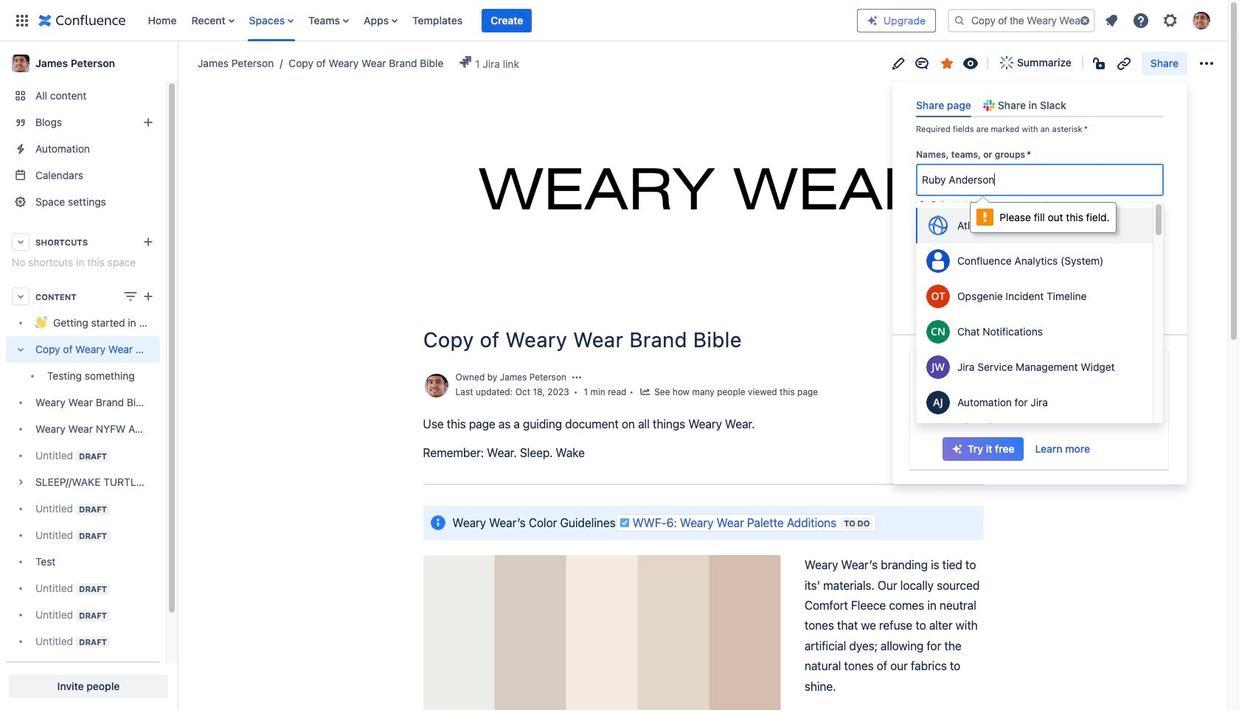 Task type: describe. For each thing, give the bounding box(es) containing it.
list for premium image
[[1099, 7, 1220, 34]]

stop watching image
[[962, 54, 980, 72]]

create a blog image
[[139, 114, 157, 131]]

your profile and preferences image
[[1193, 11, 1211, 29]]

collapse sidebar image
[[161, 49, 193, 78]]

panel info image
[[429, 514, 447, 532]]

copy link image
[[1116, 54, 1133, 72]]

premium image
[[867, 14, 879, 26]]

Anything they should know? text field
[[917, 237, 1164, 293]]

neutrals.png image
[[423, 556, 781, 711]]

more actions image
[[1198, 54, 1216, 72]]

space element
[[0, 41, 177, 711]]

Search field
[[948, 8, 1096, 32]]

unstar image
[[939, 54, 956, 72]]

list item inside global element
[[482, 8, 532, 32]]

tree inside space element
[[6, 310, 160, 682]]

help icon image
[[1133, 11, 1150, 29]]



Task type: vqa. For each thing, say whether or not it's contained in the screenshot.
team-
no



Task type: locate. For each thing, give the bounding box(es) containing it.
tree
[[6, 310, 160, 682]]

manage page ownership image
[[571, 372, 583, 384]]

more information about james peterson image
[[423, 373, 450, 399]]

add shortcut image
[[139, 233, 157, 251]]

appswitcher icon image
[[13, 11, 31, 29]]

0 horizontal spatial list
[[141, 0, 857, 41]]

settings icon image
[[1162, 11, 1180, 29]]

list item
[[482, 8, 532, 32]]

edit this page image
[[890, 54, 908, 72]]

list
[[141, 0, 857, 41], [1099, 7, 1220, 34]]

change view image
[[122, 288, 139, 306]]

error image
[[917, 199, 928, 211]]

tab list
[[911, 93, 1170, 117]]

1 horizontal spatial list
[[1099, 7, 1220, 34]]

notification icon image
[[1103, 11, 1121, 29]]

create a page image
[[139, 288, 157, 306]]

clear search session image
[[1080, 14, 1091, 26]]

tree item
[[6, 337, 160, 390]]

None search field
[[948, 8, 1096, 32]]

banner
[[0, 0, 1229, 41]]

global element
[[9, 0, 857, 41]]

no restrictions image
[[1092, 54, 1110, 72]]

group
[[943, 438, 1100, 461]]

list for appswitcher icon
[[141, 0, 857, 41]]

search image
[[954, 14, 966, 26]]

None text field
[[922, 173, 998, 187]]

confluence image
[[38, 11, 126, 29], [38, 11, 126, 29]]

tree item inside space element
[[6, 337, 160, 390]]



